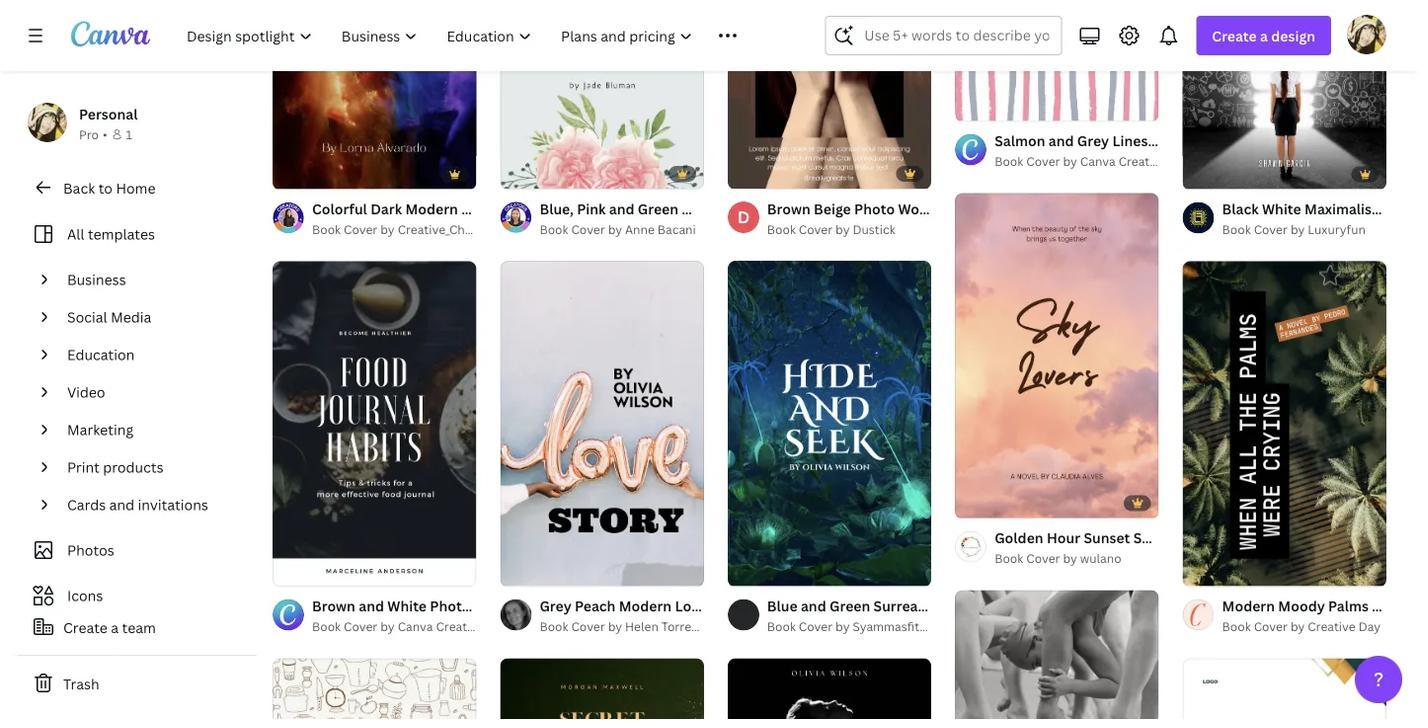 Task type: locate. For each thing, give the bounding box(es) containing it.
1 for 1
[[126, 126, 132, 142]]

of
[[750, 166, 765, 179]]

team
[[122, 618, 156, 637]]

0 horizontal spatial studio
[[487, 618, 524, 635]]

1 vertical spatial and
[[801, 597, 827, 615]]

book cover by anne bacani
[[540, 221, 696, 237]]

modern moody palms novel book cover image
[[1183, 261, 1387, 587]]

0 vertical spatial 1
[[126, 126, 132, 142]]

modern
[[619, 597, 672, 615], [1223, 597, 1275, 616]]

0 horizontal spatial create
[[63, 618, 108, 637]]

create down icons
[[63, 618, 108, 637]]

create inside dropdown button
[[1212, 26, 1257, 45]]

0 vertical spatial create
[[1212, 26, 1257, 45]]

1 right "•" on the top left
[[126, 126, 132, 142]]

blue
[[767, 597, 798, 615]]

1 horizontal spatial modern
[[1223, 597, 1275, 616]]

blue and green surreal fiction book cover book cover by syammasfitria studio
[[767, 597, 1053, 635]]

and right cards
[[109, 495, 134, 514]]

book
[[995, 153, 1024, 169], [540, 221, 569, 237], [767, 221, 796, 237], [312, 221, 341, 237], [1223, 221, 1251, 237], [1161, 529, 1195, 547], [995, 550, 1024, 567], [751, 597, 785, 615], [976, 597, 1010, 615], [540, 618, 569, 635], [767, 618, 796, 635], [312, 618, 341, 635], [1223, 618, 1251, 635]]

sky
[[1134, 529, 1158, 547]]

cover
[[1027, 153, 1061, 169], [571, 221, 605, 237], [799, 221, 833, 237], [344, 221, 378, 237], [1254, 221, 1288, 237], [1198, 529, 1238, 547], [1027, 550, 1061, 567], [788, 597, 828, 615], [1013, 597, 1053, 615], [571, 618, 605, 635], [799, 618, 833, 635], [344, 618, 378, 635], [1254, 618, 1288, 635]]

print products link
[[59, 448, 245, 486]]

cover inside modern moody palms novel b book cover by creative day
[[1254, 618, 1288, 635]]

2 horizontal spatial creative
[[1308, 618, 1356, 635]]

0 vertical spatial book cover by canva creative studio link
[[995, 152, 1207, 171]]

book cover by creative day link
[[1223, 617, 1387, 637]]

2 horizontal spatial studio
[[1170, 153, 1207, 169]]

video link
[[59, 373, 245, 411]]

book cover by luxuryfun
[[1223, 221, 1366, 237]]

0 horizontal spatial 1
[[126, 126, 132, 142]]

book inside modern moody palms novel b book cover by creative day
[[1223, 618, 1251, 635]]

0 horizontal spatial modern
[[619, 597, 672, 615]]

1 vertical spatial canva
[[398, 618, 433, 635]]

trash
[[63, 674, 99, 693]]

modern moody palms novel b link
[[1223, 595, 1419, 617]]

book cover by dustick link
[[767, 219, 932, 239]]

black and white modern minimalist love story book cover image
[[728, 658, 932, 719]]

book cover by canva creative studio link
[[995, 152, 1207, 171], [312, 617, 524, 637]]

1 of 2
[[742, 166, 774, 179]]

golden hour sunset sky book cover link
[[995, 527, 1238, 549]]

0 horizontal spatial book cover by canva creative studio
[[312, 618, 524, 635]]

by inside blue and green surreal fiction book cover book cover by syammasfitria studio
[[836, 618, 850, 635]]

1 vertical spatial create
[[63, 618, 108, 637]]

and right 'blue'
[[801, 597, 827, 615]]

1 horizontal spatial 1
[[742, 166, 747, 179]]

icons link
[[28, 577, 245, 614]]

1
[[126, 126, 132, 142], [742, 166, 747, 179]]

a for team
[[111, 618, 119, 637]]

a inside button
[[111, 618, 119, 637]]

1 vertical spatial book cover by canva creative studio link
[[312, 617, 524, 637]]

dark green & gold minimal moon 3d illustration book cover image
[[500, 658, 704, 719]]

1 vertical spatial 1
[[742, 166, 747, 179]]

green and yellow modern book cover business image
[[1183, 658, 1387, 719]]

cards and invitations link
[[59, 486, 245, 524]]

1 horizontal spatial and
[[801, 597, 827, 615]]

book cover by dustick
[[767, 221, 896, 237]]

and for cards
[[109, 495, 134, 514]]

a left design
[[1261, 26, 1268, 45]]

a inside dropdown button
[[1261, 26, 1268, 45]]

1 horizontal spatial create
[[1212, 26, 1257, 45]]

dustick element
[[728, 202, 759, 233]]

None search field
[[825, 16, 1062, 55]]

create for create a team
[[63, 618, 108, 637]]

1 vertical spatial a
[[111, 618, 119, 637]]

business link
[[59, 261, 245, 298]]

1 horizontal spatial book cover by canva creative studio link
[[995, 152, 1207, 171]]

b
[[1415, 597, 1419, 616]]

0 horizontal spatial a
[[111, 618, 119, 637]]

love
[[675, 597, 708, 615]]

create inside button
[[63, 618, 108, 637]]

cards
[[67, 495, 106, 514]]

1 horizontal spatial canva
[[1081, 153, 1116, 169]]

1 of 2 link
[[728, 0, 932, 189]]

fiction
[[926, 597, 972, 615]]

modern left moody
[[1223, 597, 1275, 616]]

1 vertical spatial book cover by canva creative studio
[[312, 618, 524, 635]]

create
[[1212, 26, 1257, 45], [63, 618, 108, 637]]

create a design
[[1212, 26, 1316, 45]]

a for design
[[1261, 26, 1268, 45]]

green
[[830, 597, 871, 615]]

•
[[103, 126, 107, 142]]

colorful dark modern photo the spirit novel book cover image
[[273, 0, 477, 189]]

and inside blue and green surreal fiction book cover book cover by syammasfitria studio
[[801, 597, 827, 615]]

studio
[[1170, 153, 1207, 169], [937, 618, 975, 635], [487, 618, 524, 635]]

1 horizontal spatial creative
[[1119, 153, 1167, 169]]

0 horizontal spatial and
[[109, 495, 134, 514]]

0 vertical spatial a
[[1261, 26, 1268, 45]]

beige simple sketch illustration recipe book cover image
[[273, 658, 477, 719]]

a left team
[[111, 618, 119, 637]]

blue, pink and green watercolor carnation flower daily devotions prayer journal cover image
[[500, 0, 704, 189]]

black and white minimalist modern swimmers photo book cover image
[[955, 590, 1159, 719]]

back to home
[[63, 178, 156, 197]]

a
[[1261, 26, 1268, 45], [111, 618, 119, 637]]

cards and invitations
[[67, 495, 208, 514]]

modern up helen
[[619, 597, 672, 615]]

media
[[111, 308, 151, 326]]

1 left of at top
[[742, 166, 747, 179]]

by inside grey peach modern love story book cover book cover by helen torreggiani
[[608, 618, 622, 635]]

create a team
[[63, 618, 156, 637]]

by inside modern moody palms novel b book cover by creative day
[[1291, 618, 1305, 635]]

creative
[[1119, 153, 1167, 169], [436, 618, 484, 635], [1308, 618, 1356, 635]]

book cover by creative_chaos_77 link
[[312, 220, 501, 239]]

by
[[1063, 153, 1078, 169], [608, 221, 622, 237], [836, 221, 850, 237], [381, 221, 395, 237], [1291, 221, 1305, 237], [1063, 550, 1078, 567], [608, 618, 622, 635], [836, 618, 850, 635], [381, 618, 395, 635], [1291, 618, 1305, 635]]

1 horizontal spatial book cover by canva creative studio
[[995, 153, 1207, 169]]

black white maximalism inspirational book cover image
[[1183, 0, 1387, 189]]

0 vertical spatial book cover by canva creative studio
[[995, 153, 1207, 169]]

top level navigation element
[[174, 16, 778, 55], [174, 16, 778, 55]]

1 horizontal spatial a
[[1261, 26, 1268, 45]]

0 horizontal spatial creative
[[436, 618, 484, 635]]

0 vertical spatial and
[[109, 495, 134, 514]]

personal
[[79, 104, 138, 123]]

golden hour sunset sky book cover book cover by wulano
[[995, 529, 1238, 567]]

create left design
[[1212, 26, 1257, 45]]

grey peach modern love story book cover image
[[500, 261, 704, 586]]

modern moody palms novel b book cover by creative day
[[1223, 597, 1419, 635]]

1 horizontal spatial studio
[[937, 618, 975, 635]]

canva
[[1081, 153, 1116, 169], [398, 618, 433, 635]]

to
[[98, 178, 113, 197]]

invitations
[[138, 495, 208, 514]]

trash link
[[16, 664, 257, 703]]



Task type: vqa. For each thing, say whether or not it's contained in the screenshot.
Cover within Modern Moody Palms Novel B Book Cover by Creative Day
yes



Task type: describe. For each thing, give the bounding box(es) containing it.
social
[[67, 308, 107, 326]]

book cover by wulano link
[[995, 549, 1159, 569]]

book cover by syammasfitria studio link
[[767, 617, 975, 637]]

day
[[1359, 618, 1381, 635]]

create a team button
[[16, 608, 257, 647]]

back
[[63, 178, 95, 197]]

grey peach modern love story book cover book cover by helen torreggiani
[[540, 597, 828, 635]]

surreal
[[874, 597, 922, 615]]

book cover by luxuryfun link
[[1223, 220, 1387, 239]]

design
[[1272, 26, 1316, 45]]

blue and green surreal fiction book cover link
[[767, 595, 1053, 617]]

print products
[[67, 458, 164, 477]]

0 horizontal spatial canva
[[398, 618, 433, 635]]

pro •
[[79, 126, 107, 142]]

brown and white photo food journal book cover image
[[273, 261, 477, 586]]

creative_chaos_77
[[398, 221, 501, 237]]

modern inside modern moody palms novel b book cover by creative day
[[1223, 597, 1275, 616]]

0 vertical spatial canva
[[1081, 153, 1116, 169]]

creative for left book cover by canva creative studio link
[[436, 618, 484, 635]]

video
[[67, 383, 105, 402]]

create a design button
[[1197, 16, 1332, 55]]

golden hour sunset sky book cover image
[[955, 193, 1159, 518]]

bacani
[[658, 221, 696, 237]]

Search search field
[[865, 17, 1049, 54]]

by inside 'golden hour sunset sky book cover book cover by wulano'
[[1063, 550, 1078, 567]]

2
[[768, 166, 774, 179]]

all templates link
[[28, 215, 245, 253]]

back to home link
[[16, 168, 257, 207]]

stephanie aranda image
[[1347, 15, 1387, 54]]

social media
[[67, 308, 151, 326]]

torreggiani
[[662, 618, 725, 635]]

syammasfitria
[[853, 618, 935, 635]]

creative for the top book cover by canva creative studio link
[[1119, 153, 1167, 169]]

studio for left book cover by canva creative studio link
[[487, 618, 524, 635]]

book cover by anne bacani link
[[540, 219, 704, 239]]

products
[[103, 458, 164, 477]]

peach
[[575, 597, 616, 615]]

brown beige photo woman novel  modern  book cover image
[[728, 0, 932, 189]]

studio for the top book cover by canva creative studio link
[[1170, 153, 1207, 169]]

0 horizontal spatial book cover by canva creative studio link
[[312, 617, 524, 637]]

education link
[[59, 336, 245, 373]]

book cover by helen torreggiani link
[[540, 617, 725, 637]]

d link
[[728, 202, 759, 233]]

salmon and grey lines prayer journal book cover image
[[955, 0, 1159, 121]]

modern inside grey peach modern love story book cover book cover by helen torreggiani
[[619, 597, 672, 615]]

moody
[[1279, 597, 1325, 616]]

dustick
[[853, 221, 896, 237]]

studio inside blue and green surreal fiction book cover book cover by syammasfitria studio
[[937, 618, 975, 635]]

anne
[[625, 221, 655, 237]]

golden
[[995, 529, 1044, 547]]

icons
[[67, 586, 103, 605]]

wulano
[[1081, 550, 1122, 567]]

photos link
[[28, 531, 245, 569]]

story
[[711, 597, 747, 615]]

marketing link
[[59, 411, 245, 448]]

helen
[[625, 618, 659, 635]]

marketing
[[67, 420, 133, 439]]

print
[[67, 458, 100, 477]]

luxuryfun
[[1308, 221, 1366, 237]]

grey peach modern love story book cover link
[[540, 595, 828, 617]]

and for blue
[[801, 597, 827, 615]]

business
[[67, 270, 126, 289]]

photos
[[67, 541, 114, 560]]

novel
[[1372, 597, 1412, 616]]

creative inside modern moody palms novel b book cover by creative day
[[1308, 618, 1356, 635]]

hour
[[1047, 529, 1081, 547]]

pro
[[79, 126, 99, 142]]

grey
[[540, 597, 572, 615]]

palms
[[1329, 597, 1369, 616]]

home
[[116, 178, 156, 197]]

education
[[67, 345, 135, 364]]

social media link
[[59, 298, 245, 336]]

all
[[67, 225, 84, 244]]

1 for 1 of 2
[[742, 166, 747, 179]]

dustick image
[[728, 202, 759, 233]]

blue and green surreal fiction book cover image
[[728, 261, 932, 586]]

all templates
[[67, 225, 155, 244]]

sunset
[[1084, 529, 1131, 547]]

book cover by creative_chaos_77
[[312, 221, 501, 237]]

templates
[[88, 225, 155, 244]]

create for create a design
[[1212, 26, 1257, 45]]



